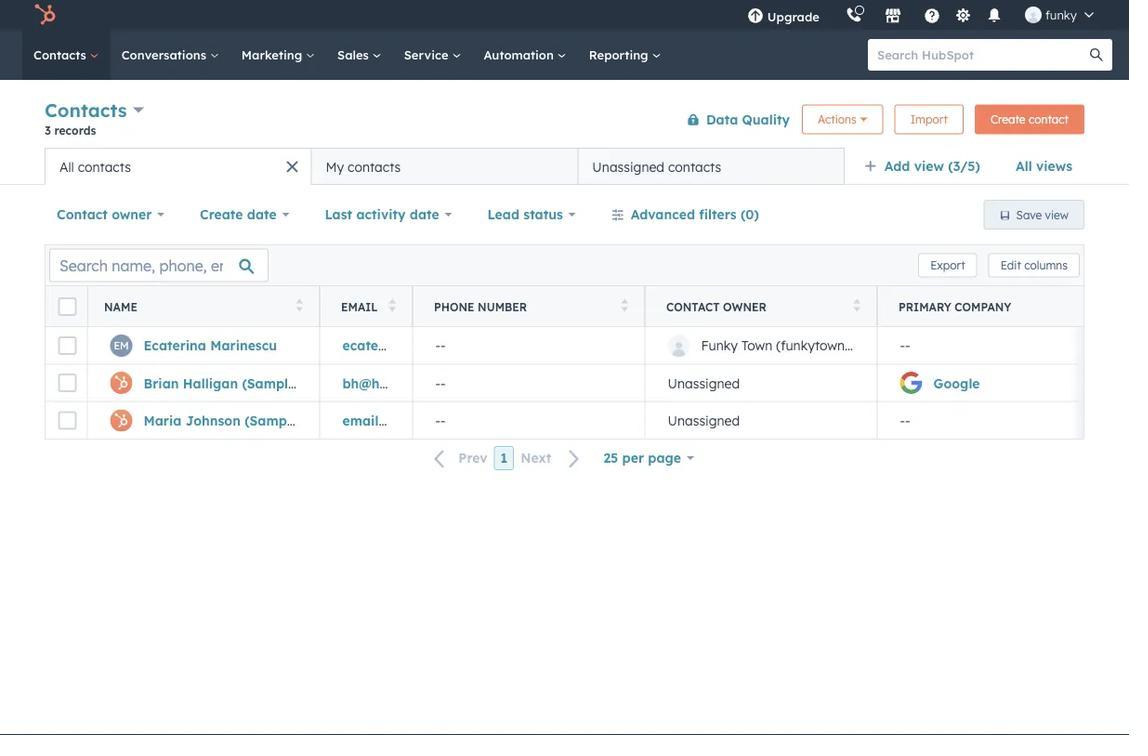 Task type: locate. For each thing, give the bounding box(es) containing it.
0 horizontal spatial contact owner
[[57, 206, 152, 223]]

1 vertical spatial contact)
[[302, 412, 358, 429]]

1 horizontal spatial press to sort. image
[[622, 299, 629, 312]]

contact up funky
[[667, 300, 720, 314]]

all inside button
[[60, 159, 74, 175]]

unassigned contacts button
[[578, 148, 845, 185]]

0 horizontal spatial owner
[[112, 206, 152, 223]]

unassigned up page
[[668, 412, 740, 429]]

funky town image
[[1026, 7, 1042, 23]]

contacts up advanced filters (0)
[[669, 159, 722, 175]]

0 vertical spatial create
[[991, 113, 1026, 126]]

ecaterina marinescu link
[[144, 338, 277, 354]]

contacts button
[[45, 97, 144, 124]]

unassigned button
[[645, 364, 878, 402], [645, 402, 878, 439]]

service
[[404, 47, 452, 62]]

(sample
[[242, 375, 296, 391], [245, 412, 298, 429]]

0 horizontal spatial all
[[60, 159, 74, 175]]

25 per page button
[[592, 440, 706, 477]]

2 vertical spatial unassigned
[[668, 412, 740, 429]]

1 vertical spatial view
[[1046, 208, 1069, 222]]

date right activity
[[410, 206, 440, 223]]

press to sort. image
[[389, 299, 396, 312], [622, 299, 629, 312], [854, 299, 861, 312]]

3 -- button from the top
[[413, 402, 645, 439]]

(funkytownclown1@gmail.com)
[[777, 338, 967, 354]]

1 vertical spatial unassigned
[[668, 375, 740, 391]]

1 unassigned button from the top
[[645, 364, 878, 402]]

ecaterina marinescu
[[144, 338, 277, 354]]

contact
[[1029, 113, 1069, 126]]

2 date from the left
[[410, 206, 440, 223]]

pagination navigation
[[423, 446, 592, 471]]

1 vertical spatial contact
[[667, 300, 720, 314]]

-- up prev button
[[436, 412, 446, 429]]

0 vertical spatial contact
[[57, 206, 108, 223]]

all for all contacts
[[60, 159, 74, 175]]

contacts up records
[[45, 99, 127, 122]]

lead status button
[[476, 196, 588, 233]]

contacts down hubspot "link"
[[33, 47, 90, 62]]

Search HubSpot search field
[[868, 39, 1096, 71]]

my contacts
[[326, 159, 401, 175]]

contacts inside button
[[348, 159, 401, 175]]

add view (3/5)
[[885, 158, 981, 174]]

reporting
[[589, 47, 652, 62]]

per
[[623, 450, 644, 466]]

advanced filters (0)
[[631, 206, 760, 223]]

view for save
[[1046, 208, 1069, 222]]

ecaterina
[[144, 338, 206, 354]]

calling icon button
[[839, 3, 870, 27]]

unassigned down funky
[[668, 375, 740, 391]]

next button
[[514, 446, 592, 471]]

2 press to sort. image from the left
[[622, 299, 629, 312]]

all left views
[[1016, 158, 1033, 174]]

1 vertical spatial contacts
[[45, 99, 127, 122]]

owner up town
[[723, 300, 767, 314]]

0 vertical spatial contact owner
[[57, 206, 152, 223]]

4 press to sort. element from the left
[[854, 299, 861, 315]]

contact owner up funky
[[667, 300, 767, 314]]

3 records
[[45, 123, 96, 137]]

-- button for emailmaria@hubspot.com
[[413, 402, 645, 439]]

ecaterina.marinescu@adept.ai button
[[320, 327, 542, 364]]

view inside add view (3/5) popup button
[[915, 158, 945, 174]]

create down all contacts button
[[200, 206, 243, 223]]

Search name, phone, email addresses, or company search field
[[49, 249, 269, 282]]

contacts inside popup button
[[45, 99, 127, 122]]

0 horizontal spatial create
[[200, 206, 243, 223]]

-- down ecaterina.marinescu@adept.ai link
[[436, 375, 446, 391]]

0 vertical spatial unassigned
[[593, 159, 665, 175]]

1 horizontal spatial view
[[1046, 208, 1069, 222]]

1 horizontal spatial create
[[991, 113, 1026, 126]]

press to sort. element for phone number
[[622, 299, 629, 315]]

1 vertical spatial contact owner
[[667, 300, 767, 314]]

1 horizontal spatial contacts
[[348, 159, 401, 175]]

2 all from the left
[[60, 159, 74, 175]]

emailmaria@hubspot.com button
[[320, 402, 514, 439]]

date
[[247, 206, 277, 223], [410, 206, 440, 223]]

activity
[[356, 206, 406, 223]]

brian halligan (sample contact)
[[144, 375, 356, 391]]

emailmaria@hubspot.com link
[[343, 412, 514, 429]]

actions button
[[803, 105, 884, 134]]

2 horizontal spatial contacts
[[669, 159, 722, 175]]

contacts link
[[22, 30, 110, 80]]

1 press to sort. element from the left
[[296, 299, 303, 315]]

prev button
[[423, 446, 494, 471]]

create inside popup button
[[200, 206, 243, 223]]

data
[[707, 111, 739, 127]]

edit columns button
[[989, 253, 1080, 278]]

3 press to sort. image from the left
[[854, 299, 861, 312]]

1 horizontal spatial all
[[1016, 158, 1033, 174]]

view right add
[[915, 158, 945, 174]]

view for add
[[915, 158, 945, 174]]

all down 3 records
[[60, 159, 74, 175]]

0 horizontal spatial date
[[247, 206, 277, 223]]

settings image
[[955, 8, 972, 25]]

advanced
[[631, 206, 696, 223]]

create inside button
[[991, 113, 1026, 126]]

0 vertical spatial (sample
[[242, 375, 296, 391]]

unassigned for bh@hubspot.com
[[668, 375, 740, 391]]

3
[[45, 123, 51, 137]]

0 horizontal spatial contact
[[57, 206, 108, 223]]

0 vertical spatial contact)
[[300, 375, 356, 391]]

create contact
[[991, 113, 1069, 126]]

1 horizontal spatial date
[[410, 206, 440, 223]]

create date button
[[188, 196, 302, 233]]

contact owner down "all contacts"
[[57, 206, 152, 223]]

(sample up 'maria johnson (sample contact)'
[[242, 375, 296, 391]]

data quality
[[707, 111, 790, 127]]

create for create date
[[200, 206, 243, 223]]

menu item
[[833, 0, 837, 30]]

all inside 'link'
[[1016, 158, 1033, 174]]

2 unassigned button from the top
[[645, 402, 878, 439]]

contact down "all contacts"
[[57, 206, 108, 223]]

-- button for ecaterina.marinescu@adept.ai
[[413, 327, 645, 364]]

google
[[934, 375, 980, 391]]

press to sort. image for contact
[[854, 299, 861, 312]]

25 per page
[[604, 450, 682, 466]]

contacts down records
[[78, 159, 131, 175]]

menu
[[734, 0, 1107, 30]]

3 press to sort. element from the left
[[622, 299, 629, 315]]

1 horizontal spatial owner
[[723, 300, 767, 314]]

0 vertical spatial view
[[915, 158, 945, 174]]

1 -- button from the top
[[413, 327, 645, 364]]

2 press to sort. element from the left
[[389, 299, 396, 315]]

(sample down brian halligan (sample contact) at the left of the page
[[245, 412, 298, 429]]

press to sort. element
[[296, 299, 303, 315], [389, 299, 396, 315], [622, 299, 629, 315], [854, 299, 861, 315]]

all
[[1016, 158, 1033, 174], [60, 159, 74, 175]]

2 contacts from the left
[[348, 159, 401, 175]]

1 vertical spatial owner
[[723, 300, 767, 314]]

upgrade image
[[747, 8, 764, 25]]

owner up search name, phone, email addresses, or company 'search field' at the top of page
[[112, 206, 152, 223]]

0 horizontal spatial press to sort. image
[[389, 299, 396, 312]]

0 horizontal spatial view
[[915, 158, 945, 174]]

2 horizontal spatial press to sort. image
[[854, 299, 861, 312]]

unassigned
[[593, 159, 665, 175], [668, 375, 740, 391], [668, 412, 740, 429]]

create
[[991, 113, 1026, 126], [200, 206, 243, 223]]

1 contacts from the left
[[78, 159, 131, 175]]

--
[[436, 338, 446, 354], [901, 338, 911, 354], [436, 375, 446, 391], [436, 412, 446, 429], [901, 412, 911, 429]]

primary company
[[899, 300, 1012, 314]]

press to sort. image
[[296, 299, 303, 312]]

view right save
[[1046, 208, 1069, 222]]

(sample for halligan
[[242, 375, 296, 391]]

-- down the phone
[[436, 338, 446, 354]]

1 vertical spatial (sample
[[245, 412, 298, 429]]

unassigned up advanced
[[593, 159, 665, 175]]

0 horizontal spatial contacts
[[78, 159, 131, 175]]

0 vertical spatial owner
[[112, 206, 152, 223]]

-- button
[[413, 327, 645, 364], [413, 364, 645, 402], [413, 402, 645, 439]]

date left last
[[247, 206, 277, 223]]

ecaterina.marinescu@adept.ai
[[343, 338, 542, 354]]

prev
[[459, 450, 488, 466]]

marinescu
[[210, 338, 277, 354]]

1 all from the left
[[1016, 158, 1033, 174]]

reporting link
[[578, 30, 673, 80]]

2 -- button from the top
[[413, 364, 645, 402]]

contacts right my
[[348, 159, 401, 175]]

view inside save view button
[[1046, 208, 1069, 222]]

press to sort. element for email
[[389, 299, 396, 315]]

add
[[885, 158, 911, 174]]

export button
[[919, 253, 978, 278]]

view
[[915, 158, 945, 174], [1046, 208, 1069, 222]]

automation
[[484, 47, 558, 62]]

3 contacts from the left
[[669, 159, 722, 175]]

google link
[[934, 375, 980, 391]]

brian halligan (sample contact) link
[[144, 375, 356, 391]]

1 vertical spatial create
[[200, 206, 243, 223]]

sales
[[338, 47, 373, 62]]

calling icon image
[[846, 7, 863, 24]]

create left contact
[[991, 113, 1026, 126]]

hubspot link
[[22, 4, 70, 26]]

contacts banner
[[45, 95, 1085, 148]]

contact owner button
[[45, 196, 177, 233]]

contacts
[[33, 47, 90, 62], [45, 99, 127, 122]]

contact owner inside popup button
[[57, 206, 152, 223]]

1 horizontal spatial contact
[[667, 300, 720, 314]]

contact
[[57, 206, 108, 223], [667, 300, 720, 314]]



Task type: vqa. For each thing, say whether or not it's contained in the screenshot.
'Create date' popup button
yes



Task type: describe. For each thing, give the bounding box(es) containing it.
bh@hubspot.com link
[[343, 375, 456, 391]]

funky town (funkytownclown1@gmail.com)
[[702, 338, 967, 354]]

lead status
[[488, 206, 563, 223]]

search image
[[1091, 48, 1104, 61]]

unassigned inside button
[[593, 159, 665, 175]]

last activity date button
[[313, 196, 464, 233]]

settings link
[[952, 5, 975, 25]]

funky
[[702, 338, 738, 354]]

create for create contact
[[991, 113, 1026, 126]]

halligan
[[183, 375, 238, 391]]

phone
[[434, 300, 475, 314]]

-- button for bh@hubspot.com
[[413, 364, 645, 402]]

1 button
[[494, 446, 514, 471]]

all views
[[1016, 158, 1073, 174]]

primary
[[899, 300, 952, 314]]

import button
[[895, 105, 964, 134]]

columns
[[1025, 258, 1068, 272]]

emailmaria@hubspot.com
[[343, 412, 514, 429]]

help button
[[917, 0, 948, 30]]

status
[[524, 206, 563, 223]]

export
[[931, 258, 966, 272]]

conversations link
[[110, 30, 230, 80]]

sales link
[[326, 30, 393, 80]]

edit columns
[[1001, 258, 1068, 272]]

number
[[478, 300, 527, 314]]

funky button
[[1014, 0, 1106, 30]]

25
[[604, 450, 619, 466]]

contacts for all contacts
[[78, 159, 131, 175]]

bh@hubspot.com
[[343, 375, 456, 391]]

press to sort. image for phone
[[622, 299, 629, 312]]

-- down primary
[[901, 338, 911, 354]]

funky town (funkytownclown1@gmail.com) button
[[645, 327, 967, 364]]

all for all views
[[1016, 158, 1033, 174]]

advanced filters (0) button
[[599, 196, 772, 233]]

notifications image
[[986, 8, 1003, 25]]

contact) for emailmaria@hubspot.com
[[302, 412, 358, 429]]

unassigned button for bh@hubspot.com
[[645, 364, 878, 402]]

unassigned contacts
[[593, 159, 722, 175]]

menu containing funky
[[734, 0, 1107, 30]]

help image
[[924, 8, 941, 25]]

save
[[1017, 208, 1043, 222]]

contacts for unassigned contacts
[[669, 159, 722, 175]]

marketplaces button
[[874, 0, 913, 30]]

my contacts button
[[311, 148, 578, 185]]

conversations
[[122, 47, 210, 62]]

filters
[[700, 206, 737, 223]]

page
[[648, 450, 682, 466]]

last activity date
[[325, 206, 440, 223]]

save view button
[[984, 200, 1085, 230]]

phone number
[[434, 300, 527, 314]]

press to sort. element for contact owner
[[854, 299, 861, 315]]

marketing
[[242, 47, 306, 62]]

notifications button
[[979, 0, 1011, 30]]

brian
[[144, 375, 179, 391]]

company
[[955, 300, 1012, 314]]

all views link
[[1004, 148, 1085, 185]]

last
[[325, 206, 353, 223]]

-- for bh@hubspot.com
[[436, 375, 446, 391]]

(3/5)
[[949, 158, 981, 174]]

owner inside popup button
[[112, 206, 152, 223]]

funky
[[1046, 7, 1078, 22]]

add view (3/5) button
[[852, 148, 1004, 185]]

email
[[341, 300, 378, 314]]

automation link
[[473, 30, 578, 80]]

0 vertical spatial contacts
[[33, 47, 90, 62]]

(0)
[[741, 206, 760, 223]]

unassigned button for emailmaria@hubspot.com
[[645, 402, 878, 439]]

-- for emailmaria@hubspot.com
[[436, 412, 446, 429]]

primary company column header
[[878, 286, 1110, 327]]

next
[[521, 450, 552, 466]]

quality
[[743, 111, 790, 127]]

marketplaces image
[[885, 8, 902, 25]]

upgrade
[[768, 9, 820, 24]]

create contact button
[[975, 105, 1085, 134]]

my
[[326, 159, 344, 175]]

lead
[[488, 206, 520, 223]]

maria johnson (sample contact) link
[[144, 412, 358, 429]]

(sample for johnson
[[245, 412, 298, 429]]

bh@hubspot.com button
[[320, 364, 456, 402]]

contact inside popup button
[[57, 206, 108, 223]]

contact) for bh@hubspot.com
[[300, 375, 356, 391]]

ecaterina.marinescu@adept.ai link
[[343, 338, 542, 354]]

-- for ecaterina.marinescu@adept.ai
[[436, 338, 446, 354]]

maria
[[144, 412, 182, 429]]

-- down (funkytownclown1@gmail.com)
[[901, 412, 911, 429]]

hubspot image
[[33, 4, 56, 26]]

1
[[501, 450, 508, 466]]

edit
[[1001, 258, 1022, 272]]

1 press to sort. image from the left
[[389, 299, 396, 312]]

all contacts button
[[45, 148, 311, 185]]

contacts for my contacts
[[348, 159, 401, 175]]

unassigned for emailmaria@hubspot.com
[[668, 412, 740, 429]]

1 date from the left
[[247, 206, 277, 223]]

import
[[911, 113, 948, 126]]

marketing link
[[230, 30, 326, 80]]

name
[[104, 300, 138, 314]]

actions
[[818, 113, 857, 126]]

all contacts
[[60, 159, 131, 175]]

1 horizontal spatial contact owner
[[667, 300, 767, 314]]

maria johnson (sample contact)
[[144, 412, 358, 429]]

records
[[54, 123, 96, 137]]



